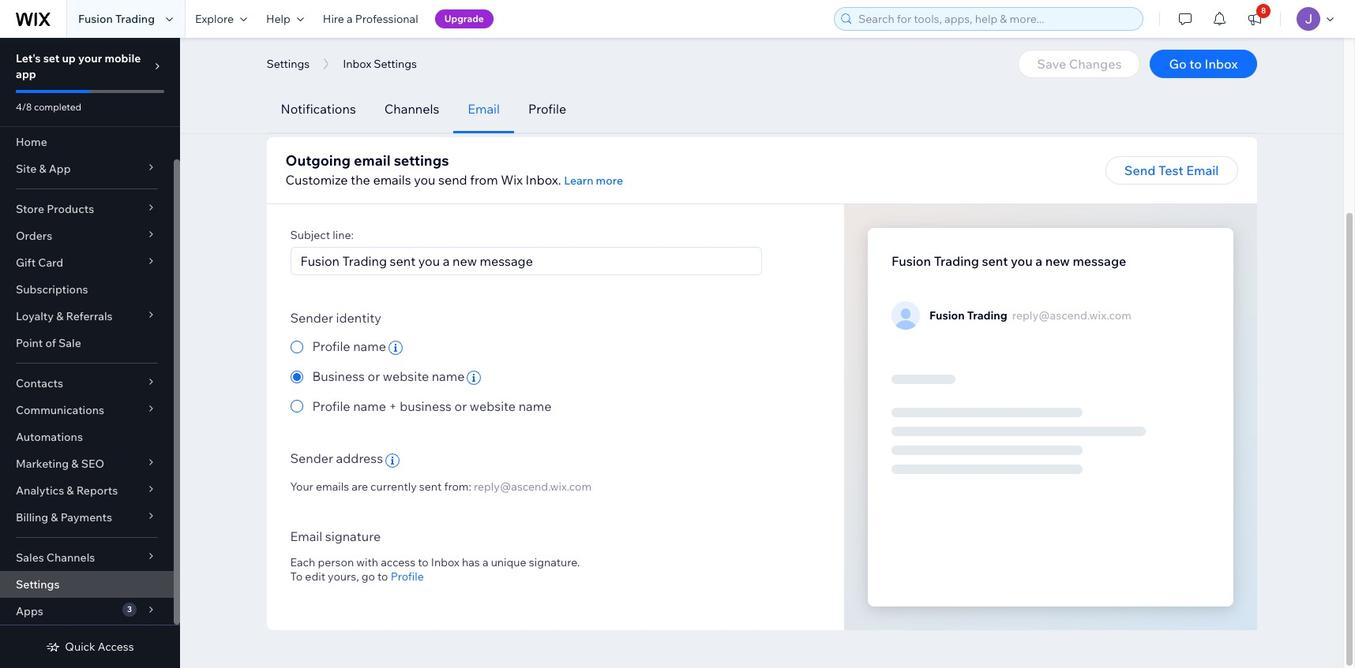 Task type: vqa. For each thing, say whether or not it's contained in the screenshot.
PM for Fulfilled
no



Task type: locate. For each thing, give the bounding box(es) containing it.
loyalty
[[16, 310, 54, 324]]

customize
[[285, 172, 348, 188]]

address up are
[[336, 451, 383, 467]]

website
[[383, 369, 429, 385], [470, 399, 516, 415]]

inbox inside button
[[343, 57, 371, 71]]

0 horizontal spatial email
[[290, 529, 322, 545]]

2 vertical spatial emails
[[316, 480, 349, 494]]

0 horizontal spatial from
[[470, 172, 498, 188]]

0 horizontal spatial wix
[[501, 172, 523, 188]]

automations
[[16, 430, 83, 445]]

2 horizontal spatial you
[[1011, 253, 1033, 269]]

show
[[770, 32, 801, 48]]

emails
[[557, 32, 595, 48], [373, 172, 411, 188], [316, 480, 349, 494]]

1 horizontal spatial emails
[[373, 172, 411, 188]]

loyalty & referrals button
[[0, 303, 174, 330]]

& left reports on the left of the page
[[67, 484, 74, 498]]

1 vertical spatial sender
[[290, 451, 333, 467]]

settings inside sidebar element
[[16, 578, 60, 592]]

4/8
[[16, 101, 32, 113]]

hire a professional
[[323, 12, 418, 26]]

1 vertical spatial wix
[[501, 172, 523, 188]]

website right business
[[470, 399, 516, 415]]

explore
[[195, 12, 234, 26]]

gift card button
[[0, 250, 174, 276]]

emails left are
[[316, 480, 349, 494]]

new
[[1045, 253, 1070, 269]]

4/8 completed
[[16, 101, 81, 113]]

0 vertical spatial trading
[[115, 12, 155, 26]]

email inside button
[[1186, 163, 1219, 178]]

1 vertical spatial channels
[[46, 551, 95, 565]]

emails inside the outgoing email settings customize the emails you send from wix inbox. learn more
[[373, 172, 411, 188]]

& right site
[[39, 162, 46, 176]]

1 vertical spatial or
[[454, 399, 467, 415]]

sale
[[58, 336, 81, 351]]

gmail inside button
[[341, 69, 372, 83]]

0 horizontal spatial a
[[347, 12, 353, 26]]

reply@ascend.wix.com
[[1012, 309, 1132, 323], [474, 480, 592, 494]]

sender left identity
[[290, 310, 333, 326]]

set your sender address to gmail so that the emails you send from wix inbox will show your own address.
[[290, 32, 912, 48]]

identity
[[336, 310, 381, 326]]

channels down 'address'
[[384, 101, 439, 117]]

2 horizontal spatial email
[[1186, 163, 1219, 178]]

fusion trading
[[78, 12, 155, 26]]

so
[[490, 32, 504, 48]]

orders
[[16, 229, 52, 243]]

0 vertical spatial from
[[655, 32, 683, 48]]

point of sale
[[16, 336, 81, 351]]

2 horizontal spatial settings
[[374, 57, 417, 71]]

line:
[[333, 228, 354, 242]]

site & app button
[[0, 156, 174, 182]]

address
[[387, 32, 435, 48], [336, 451, 383, 467]]

person
[[318, 556, 354, 570]]

1 vertical spatial address
[[336, 451, 383, 467]]

sidebar element
[[0, 38, 180, 669]]

1 horizontal spatial or
[[454, 399, 467, 415]]

0 vertical spatial sender
[[290, 310, 333, 326]]

0 horizontal spatial the
[[351, 172, 370, 188]]

1 horizontal spatial send
[[623, 32, 652, 48]]

0 vertical spatial email
[[468, 101, 500, 117]]

2 horizontal spatial emails
[[557, 32, 595, 48]]

wix left will
[[686, 32, 709, 48]]

Write your email subject here… field
[[296, 248, 756, 275]]

address.
[[862, 32, 912, 48]]

help
[[266, 12, 290, 26]]

1 horizontal spatial you
[[598, 32, 620, 48]]

the right that
[[534, 32, 554, 48]]

2 vertical spatial email
[[290, 529, 322, 545]]

2 sender from the top
[[290, 451, 333, 467]]

1 horizontal spatial the
[[534, 32, 554, 48]]

& inside site & app dropdown button
[[39, 162, 46, 176]]

0 vertical spatial wix
[[686, 32, 709, 48]]

subject line:
[[290, 228, 354, 242]]

0 vertical spatial a
[[347, 12, 353, 26]]

has
[[462, 556, 480, 570]]

yours,
[[328, 570, 359, 584]]

2 vertical spatial you
[[1011, 253, 1033, 269]]

& left seo at the bottom
[[71, 457, 79, 471]]

1 horizontal spatial from
[[655, 32, 683, 48]]

1 vertical spatial send
[[438, 172, 467, 188]]

0 horizontal spatial send
[[438, 172, 467, 188]]

address down professional
[[387, 32, 435, 48]]

settings for settings link
[[16, 578, 60, 592]]

card
[[38, 256, 63, 270]]

sent left from:
[[419, 480, 442, 494]]

1 vertical spatial sent
[[419, 480, 442, 494]]

1 horizontal spatial sent
[[982, 253, 1008, 269]]

subject
[[290, 228, 330, 242]]

reply@ascend.wix.com right from:
[[474, 480, 592, 494]]

email for email
[[468, 101, 500, 117]]

mobile
[[105, 51, 141, 66]]

own
[[834, 32, 859, 48]]

help button
[[257, 0, 313, 38]]

1 vertical spatial fusion
[[892, 253, 931, 269]]

website up +
[[383, 369, 429, 385]]

0 horizontal spatial settings
[[16, 578, 60, 592]]

0 horizontal spatial channels
[[46, 551, 95, 565]]

0 horizontal spatial your
[[78, 51, 102, 66]]

store products button
[[0, 196, 174, 223]]

billing & payments button
[[0, 505, 174, 531]]

1 vertical spatial emails
[[373, 172, 411, 188]]

2 vertical spatial trading
[[967, 309, 1007, 323]]

send
[[623, 32, 652, 48], [438, 172, 467, 188]]

reply@ascend.wix.com down new
[[1012, 309, 1132, 323]]

inbox right go
[[1205, 56, 1238, 72]]

1 vertical spatial you
[[414, 172, 435, 188]]

1 horizontal spatial website
[[470, 399, 516, 415]]

option group
[[290, 337, 762, 416]]

& inside analytics & reports dropdown button
[[67, 484, 74, 498]]

profile down business
[[312, 399, 350, 415]]

point
[[16, 336, 43, 351]]

site & app
[[16, 162, 71, 176]]

& for analytics
[[67, 484, 74, 498]]

0 horizontal spatial address
[[336, 451, 383, 467]]

your
[[313, 32, 340, 48], [804, 32, 831, 48], [78, 51, 102, 66]]

1 horizontal spatial address
[[387, 32, 435, 48]]

your down "hire"
[[313, 32, 340, 48]]

sales
[[16, 551, 44, 565]]

trading
[[115, 12, 155, 26], [934, 253, 979, 269], [967, 309, 1007, 323]]

settings inside button
[[267, 57, 310, 71]]

the down email
[[351, 172, 370, 188]]

1 vertical spatial email
[[1186, 163, 1219, 178]]

wix
[[686, 32, 709, 48], [501, 172, 523, 188]]

0 vertical spatial send
[[623, 32, 652, 48]]

settings
[[267, 57, 310, 71], [374, 57, 417, 71], [16, 578, 60, 592]]

a inside each person with access to inbox has a unique signature. to edit yours, go to
[[482, 556, 488, 570]]

of
[[45, 336, 56, 351]]

0 vertical spatial emails
[[557, 32, 595, 48]]

channels
[[384, 101, 439, 117], [46, 551, 95, 565]]

inbox.
[[526, 172, 561, 188]]

1 horizontal spatial reply@ascend.wix.com
[[1012, 309, 1132, 323]]

gmail right use
[[341, 69, 372, 83]]

1 horizontal spatial settings
[[267, 57, 310, 71]]

quick
[[65, 640, 95, 655]]

your left "own"
[[804, 32, 831, 48]]

wix left inbox.
[[501, 172, 523, 188]]

0 vertical spatial you
[[598, 32, 620, 48]]

inbox left has
[[431, 556, 459, 570]]

set
[[290, 32, 311, 48]]

1 vertical spatial from
[[470, 172, 498, 188]]

or
[[368, 369, 380, 385], [454, 399, 467, 415]]

profile button
[[391, 570, 424, 584]]

reports
[[76, 484, 118, 498]]

emails right that
[[557, 32, 595, 48]]

set
[[43, 51, 60, 66]]

0 horizontal spatial sent
[[419, 480, 442, 494]]

0 vertical spatial sent
[[982, 253, 1008, 269]]

1 horizontal spatial email
[[468, 101, 500, 117]]

your
[[290, 480, 313, 494]]

trading for fusion trading
[[115, 12, 155, 26]]

0 horizontal spatial emails
[[316, 480, 349, 494]]

email up the outgoing email settings customize the emails you send from wix inbox. learn more
[[468, 101, 500, 117]]

2 horizontal spatial your
[[804, 32, 831, 48]]

& inside loyalty & referrals popup button
[[56, 310, 63, 324]]

inbox left will
[[711, 32, 745, 48]]

a right "hire"
[[347, 12, 353, 26]]

billing
[[16, 511, 48, 525]]

payments
[[61, 511, 112, 525]]

0 horizontal spatial reply@ascend.wix.com
[[474, 480, 592, 494]]

0 vertical spatial fusion
[[78, 12, 113, 26]]

2 horizontal spatial a
[[1035, 253, 1042, 269]]

2 vertical spatial a
[[482, 556, 488, 570]]

& right loyalty
[[56, 310, 63, 324]]

go to inbox button
[[1150, 50, 1257, 78]]

&
[[39, 162, 46, 176], [56, 310, 63, 324], [71, 457, 79, 471], [67, 484, 74, 498], [51, 511, 58, 525]]

to
[[290, 570, 303, 584]]

go
[[361, 570, 375, 584]]

a right has
[[482, 556, 488, 570]]

sender identity
[[290, 310, 381, 326]]

sender
[[343, 32, 384, 48]]

your right up
[[78, 51, 102, 66]]

sender up your
[[290, 451, 333, 467]]

email up each
[[290, 529, 322, 545]]

that
[[507, 32, 531, 48]]

0 vertical spatial the
[[534, 32, 554, 48]]

a left new
[[1035, 253, 1042, 269]]

fusion
[[78, 12, 113, 26], [892, 253, 931, 269], [929, 309, 965, 323]]

& inside 'marketing & seo' 'dropdown button'
[[71, 457, 79, 471]]

channels up settings link
[[46, 551, 95, 565]]

gmail down upgrade button at the left of the page
[[453, 32, 488, 48]]

emails down email
[[373, 172, 411, 188]]

more
[[596, 174, 623, 188]]

inbox down sender
[[343, 57, 371, 71]]

0 horizontal spatial you
[[414, 172, 435, 188]]

notifications
[[281, 101, 356, 117]]

gmail
[[453, 32, 488, 48], [341, 69, 372, 83]]

1 vertical spatial reply@ascend.wix.com
[[474, 480, 592, 494]]

profile down sender identity
[[312, 339, 350, 355]]

you
[[598, 32, 620, 48], [414, 172, 435, 188], [1011, 253, 1033, 269]]

1 vertical spatial trading
[[934, 253, 979, 269]]

1 horizontal spatial channels
[[384, 101, 439, 117]]

orders button
[[0, 223, 174, 250]]

upgrade
[[444, 13, 484, 24]]

a inside the hire a professional link
[[347, 12, 353, 26]]

0 vertical spatial website
[[383, 369, 429, 385]]

& inside billing & payments 'dropdown button'
[[51, 511, 58, 525]]

1 horizontal spatial gmail
[[453, 32, 488, 48]]

0 horizontal spatial website
[[383, 369, 429, 385]]

settings
[[394, 152, 449, 170]]

& right billing
[[51, 511, 58, 525]]

1 vertical spatial the
[[351, 172, 370, 188]]

email right test
[[1186, 163, 1219, 178]]

0 vertical spatial channels
[[384, 101, 439, 117]]

1 horizontal spatial a
[[482, 556, 488, 570]]

contacts
[[16, 377, 63, 391]]

sent left new
[[982, 253, 1008, 269]]

gift card
[[16, 256, 63, 270]]

1 horizontal spatial wix
[[686, 32, 709, 48]]

0 horizontal spatial gmail
[[341, 69, 372, 83]]

marketing
[[16, 457, 69, 471]]

& for site
[[39, 162, 46, 176]]

1 vertical spatial gmail
[[341, 69, 372, 83]]

1 sender from the top
[[290, 310, 333, 326]]

up
[[62, 51, 76, 66]]

0 vertical spatial or
[[368, 369, 380, 385]]

learn
[[564, 174, 593, 188]]

trading for fusion trading reply@ascend.wix.com
[[967, 309, 1007, 323]]

settings for settings button
[[267, 57, 310, 71]]



Task type: describe. For each thing, give the bounding box(es) containing it.
0 vertical spatial reply@ascend.wix.com
[[1012, 309, 1132, 323]]

trading for fusion trading sent you a new message
[[934, 253, 979, 269]]

quick access button
[[46, 640, 134, 655]]

use gmail address
[[319, 69, 417, 83]]

with
[[356, 556, 378, 570]]

marketing & seo button
[[0, 451, 174, 478]]

fusion for fusion trading sent you a new message
[[892, 253, 931, 269]]

products
[[47, 202, 94, 216]]

& for billing
[[51, 511, 58, 525]]

inbox inside each person with access to inbox has a unique signature. to edit yours, go to
[[431, 556, 459, 570]]

completed
[[34, 101, 81, 113]]

inbox inside button
[[1205, 56, 1238, 72]]

outgoing
[[285, 152, 351, 170]]

gift
[[16, 256, 36, 270]]

seo
[[81, 457, 104, 471]]

& for loyalty
[[56, 310, 63, 324]]

from inside the outgoing email settings customize the emails you send from wix inbox. learn more
[[470, 172, 498, 188]]

subscriptions
[[16, 283, 88, 297]]

loyalty & referrals
[[16, 310, 113, 324]]

referrals
[[66, 310, 113, 324]]

0 horizontal spatial or
[[368, 369, 380, 385]]

& for marketing
[[71, 457, 79, 471]]

go
[[1169, 56, 1187, 72]]

communications button
[[0, 397, 174, 424]]

sender address
[[290, 451, 383, 467]]

email for email signature
[[290, 529, 322, 545]]

access
[[381, 556, 415, 570]]

8 button
[[1237, 0, 1272, 38]]

home link
[[0, 129, 174, 156]]

sales channels
[[16, 551, 95, 565]]

test
[[1158, 163, 1184, 178]]

Search for tools, apps, help & more... field
[[854, 8, 1138, 30]]

business
[[312, 369, 365, 385]]

profile right go
[[391, 570, 424, 584]]

point of sale link
[[0, 330, 174, 357]]

site
[[16, 162, 37, 176]]

8
[[1261, 6, 1266, 16]]

outgoing email settings customize the emails you send from wix inbox. learn more
[[285, 152, 623, 188]]

communications
[[16, 404, 104, 418]]

quick access
[[65, 640, 134, 655]]

0 vertical spatial gmail
[[453, 32, 488, 48]]

app
[[49, 162, 71, 176]]

edit
[[305, 570, 325, 584]]

contacts button
[[0, 370, 174, 397]]

access
[[98, 640, 134, 655]]

settings button
[[259, 52, 318, 76]]

sales channels button
[[0, 545, 174, 572]]

learn more link
[[564, 174, 623, 188]]

use gmail address button
[[290, 64, 431, 88]]

1 vertical spatial a
[[1035, 253, 1042, 269]]

1 vertical spatial website
[[470, 399, 516, 415]]

settings inside button
[[374, 57, 417, 71]]

apps
[[16, 605, 43, 619]]

currently
[[370, 480, 417, 494]]

your inside let's set up your mobile app
[[78, 51, 102, 66]]

analytics & reports button
[[0, 478, 174, 505]]

3
[[127, 605, 132, 615]]

hire
[[323, 12, 344, 26]]

let's set up your mobile app
[[16, 51, 141, 81]]

store
[[16, 202, 44, 216]]

email signature
[[290, 529, 381, 545]]

2 vertical spatial fusion
[[929, 309, 965, 323]]

store products
[[16, 202, 94, 216]]

channels inside sales channels dropdown button
[[46, 551, 95, 565]]

signature
[[325, 529, 381, 545]]

sender for sender address
[[290, 451, 333, 467]]

send test email button
[[1105, 156, 1238, 185]]

fusion trading reply@ascend.wix.com
[[929, 309, 1132, 323]]

profile name
[[312, 339, 386, 355]]

are
[[352, 480, 368, 494]]

home
[[16, 135, 47, 149]]

from:
[[444, 480, 471, 494]]

you inside the outgoing email settings customize the emails you send from wix inbox. learn more
[[414, 172, 435, 188]]

each person with access to inbox has a unique signature. to edit yours, go to
[[290, 556, 580, 584]]

upgrade button
[[435, 9, 493, 28]]

your emails are currently sent from: reply@ascend.wix.com
[[290, 480, 592, 494]]

send test email
[[1124, 163, 1219, 178]]

hire a professional link
[[313, 0, 428, 38]]

profile up inbox.
[[528, 101, 566, 117]]

inbox settings button
[[335, 52, 425, 76]]

sender for sender identity
[[290, 310, 333, 326]]

send inside the outgoing email settings customize the emails you send from wix inbox. learn more
[[438, 172, 467, 188]]

1 horizontal spatial your
[[313, 32, 340, 48]]

business
[[400, 399, 452, 415]]

inbox settings
[[343, 57, 417, 71]]

the inside the outgoing email settings customize the emails you send from wix inbox. learn more
[[351, 172, 370, 188]]

analytics
[[16, 484, 64, 498]]

use
[[319, 69, 339, 83]]

profile name + business or website name
[[312, 399, 552, 415]]

send
[[1124, 163, 1156, 178]]

to inside button
[[1190, 56, 1202, 72]]

+
[[389, 399, 397, 415]]

wix inside the outgoing email settings customize the emails you send from wix inbox. learn more
[[501, 172, 523, 188]]

0 vertical spatial address
[[387, 32, 435, 48]]

marketing & seo
[[16, 457, 104, 471]]

business or website name
[[312, 369, 465, 385]]

let's
[[16, 51, 41, 66]]

analytics & reports
[[16, 484, 118, 498]]

fusion for fusion trading
[[78, 12, 113, 26]]

option group containing profile name
[[290, 337, 762, 416]]



